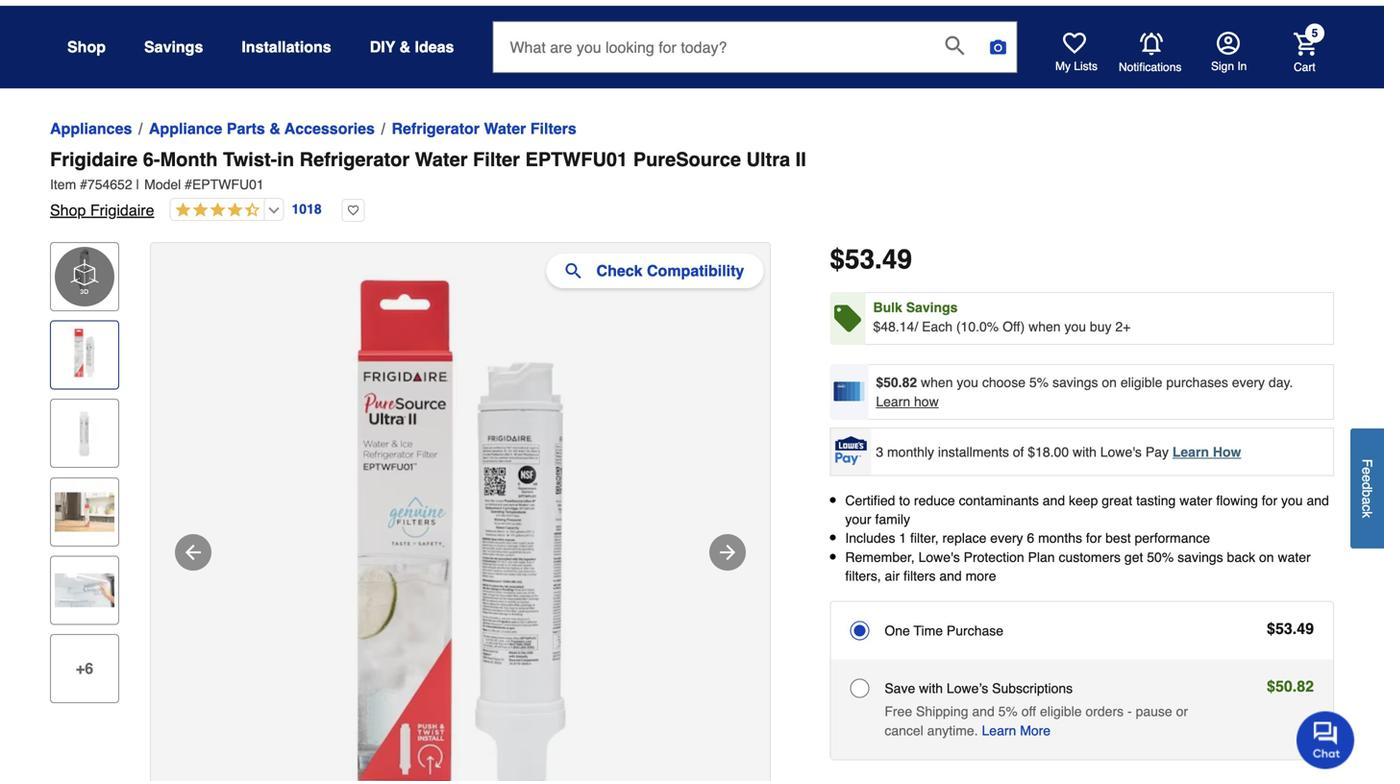 Task type: locate. For each thing, give the bounding box(es) containing it.
$18.00
[[1028, 445, 1069, 460]]

water right back
[[1278, 550, 1311, 565]]

0 vertical spatial for
[[1262, 493, 1278, 509]]

0 vertical spatial with
[[1073, 445, 1097, 460]]

lowe's home improvement notification center image
[[1141, 32, 1164, 56]]

camera image
[[989, 38, 1008, 57]]

53 up bulk
[[845, 244, 875, 275]]

0 vertical spatial shop
[[67, 38, 106, 56]]

on inside the $50.82 when you choose 5% savings on eligible purchases every day. learn how
[[1102, 375, 1117, 390]]

you right flowing
[[1282, 493, 1304, 509]]

eligible inside the free shipping and 5% off eligible orders - pause or cancel anytime.
[[1040, 704, 1082, 720]]

5% right choose
[[1030, 375, 1049, 390]]

you left buy
[[1065, 319, 1087, 335]]

f e e d b a c k button
[[1351, 429, 1385, 549]]

+6 button
[[50, 635, 119, 704]]

when up how
[[921, 375, 953, 390]]

1 horizontal spatial for
[[1262, 493, 1278, 509]]

model
[[144, 177, 181, 192]]

1 vertical spatial &
[[269, 120, 281, 138]]

3 monthly installments of $18.00 with lowe's pay learn how
[[876, 445, 1242, 460]]

eligible left purchases
[[1121, 375, 1163, 390]]

you left choose
[[957, 375, 979, 390]]

0 horizontal spatial #
[[80, 177, 87, 192]]

0 horizontal spatial $ 53 . 49
[[830, 244, 913, 275]]

5%
[[1030, 375, 1049, 390], [999, 704, 1018, 720]]

e
[[1360, 468, 1376, 475], [1360, 475, 1376, 482]]

savings inside certified to reduce contaminants and keep great tasting water flowing for you and your family includes 1 filter, replace every 6 months for best performance remember, lowe's protection plan customers get 50% savings back on water filters, air filters and more
[[1178, 550, 1224, 565]]

5% left off
[[999, 704, 1018, 720]]

1 horizontal spatial 49
[[1297, 620, 1315, 638]]

3
[[876, 445, 884, 460]]

$ 53 . 49 up bulk
[[830, 244, 913, 275]]

0 vertical spatial when
[[1029, 319, 1061, 335]]

82
[[1297, 678, 1315, 696]]

savings down performance
[[1178, 550, 1224, 565]]

appliances
[[50, 120, 132, 138]]

on right back
[[1260, 550, 1275, 565]]

refrigerator up frigidaire 6-month twist-in refrigerator water filter eptwfu01 puresource ultra ii item # 754652 | model # eptwfu01
[[392, 120, 480, 138]]

how
[[1213, 445, 1242, 460]]

for up customers
[[1087, 531, 1102, 546]]

notifications
[[1119, 60, 1182, 74]]

0 vertical spatial lowe's
[[1101, 445, 1142, 460]]

$48.14/
[[874, 319, 919, 335]]

0 vertical spatial every
[[1233, 375, 1266, 390]]

1 horizontal spatial you
[[1065, 319, 1087, 335]]

0 vertical spatial $ 53 . 49
[[830, 244, 913, 275]]

for right flowing
[[1262, 493, 1278, 509]]

filters
[[904, 569, 936, 584]]

2 vertical spatial $
[[1267, 678, 1276, 696]]

savings
[[1053, 375, 1099, 390], [1178, 550, 1224, 565]]

e up d
[[1360, 468, 1376, 475]]

appliance parts & accessories link
[[149, 117, 375, 140]]

and down save with lowe's subscriptions
[[973, 704, 995, 720]]

day.
[[1269, 375, 1294, 390]]

0 vertical spatial eligible
[[1121, 375, 1163, 390]]

shop up appliances at the left top of the page
[[67, 38, 106, 56]]

49 up "82"
[[1297, 620, 1315, 638]]

your
[[846, 512, 872, 528]]

1 horizontal spatial water
[[1278, 550, 1311, 565]]

water
[[1180, 493, 1213, 509], [1278, 550, 1311, 565]]

when
[[1029, 319, 1061, 335], [921, 375, 953, 390]]

water up 'filter'
[[484, 120, 526, 138]]

search image
[[946, 36, 965, 55]]

& right 'diy'
[[400, 38, 411, 56]]

every left the day. on the right of the page
[[1233, 375, 1266, 390]]

$ up 50
[[1267, 620, 1276, 638]]

1 horizontal spatial learn
[[982, 724, 1017, 739]]

2 vertical spatial .
[[1293, 678, 1297, 696]]

on down buy
[[1102, 375, 1117, 390]]

0 horizontal spatial you
[[957, 375, 979, 390]]

1 horizontal spatial &
[[400, 38, 411, 56]]

53 up 50
[[1276, 620, 1293, 638]]

0 horizontal spatial for
[[1087, 531, 1102, 546]]

1 horizontal spatial 5%
[[1030, 375, 1049, 390]]

item number 7 5 4 6 5 2 and model number e p t w f u 0 1 element
[[50, 175, 1335, 194]]

Search Query text field
[[494, 22, 930, 72]]

learn left more in the right of the page
[[982, 724, 1017, 739]]

refrigerator down accessories
[[300, 149, 410, 171]]

$ 53 . 49 up the $ 50 . 82
[[1267, 620, 1315, 638]]

my lists
[[1056, 60, 1098, 73]]

arrow right image
[[716, 541, 740, 564]]

learn right pay
[[1173, 445, 1210, 460]]

more
[[966, 569, 997, 584]]

eligible up more in the right of the page
[[1040, 704, 1082, 720]]

lowe's
[[1101, 445, 1142, 460], [919, 550, 960, 565]]

# right item
[[80, 177, 87, 192]]

0 vertical spatial frigidaire
[[50, 149, 138, 171]]

49 up bulk
[[883, 244, 913, 275]]

check
[[597, 262, 643, 280]]

in
[[277, 149, 294, 171]]

53
[[845, 244, 875, 275], [1276, 620, 1293, 638]]

49
[[883, 244, 913, 275], [1297, 620, 1315, 638]]

1 vertical spatial savings
[[1178, 550, 1224, 565]]

you inside the $50.82 when you choose 5% savings on eligible purchases every day. learn how
[[957, 375, 979, 390]]

when right the off)
[[1029, 319, 1061, 335]]

learn inside learn more 'link'
[[982, 724, 1017, 739]]

0 vertical spatial &
[[400, 38, 411, 56]]

. for free shipping and 5% off eligible orders - pause or cancel anytime.
[[1293, 678, 1297, 696]]

0 vertical spatial eptwfu01
[[526, 149, 628, 171]]

$ for one time purchase
[[1267, 620, 1276, 638]]

eptwfu01 up '4.4 stars' image on the top left of the page
[[192, 177, 264, 192]]

compatibility
[[647, 262, 745, 280]]

when inside bulk savings $48.14/ each (10.0% off) when you buy 2+
[[1029, 319, 1061, 335]]

1 horizontal spatial savings
[[1178, 550, 1224, 565]]

month
[[160, 149, 218, 171]]

1 horizontal spatial savings
[[907, 300, 958, 315]]

1 vertical spatial eligible
[[1040, 704, 1082, 720]]

0 vertical spatial savings
[[144, 38, 203, 56]]

2 vertical spatial you
[[1282, 493, 1304, 509]]

1 vertical spatial with
[[919, 681, 943, 697]]

savings down buy
[[1053, 375, 1099, 390]]

0 vertical spatial 49
[[883, 244, 913, 275]]

1 horizontal spatial $ 53 . 49
[[1267, 620, 1315, 638]]

frigidaire up 754652
[[50, 149, 138, 171]]

0 horizontal spatial 5%
[[999, 704, 1018, 720]]

1 horizontal spatial water
[[484, 120, 526, 138]]

1 horizontal spatial when
[[1029, 319, 1061, 335]]

installations button
[[242, 30, 331, 64]]

reduce
[[914, 493, 956, 509]]

frigidaire  #eptwfu01 - thumbnail4 image
[[55, 561, 114, 621]]

1 vertical spatial when
[[921, 375, 953, 390]]

water right tasting
[[1180, 493, 1213, 509]]

1 horizontal spatial eptwfu01
[[526, 149, 628, 171]]

0 vertical spatial on
[[1102, 375, 1117, 390]]

and
[[1043, 493, 1066, 509], [1307, 493, 1330, 509], [940, 569, 962, 584], [973, 704, 995, 720]]

on inside certified to reduce contaminants and keep great tasting water flowing for you and your family includes 1 filter, replace every 6 months for best performance remember, lowe's protection plan customers get 50% savings back on water filters, air filters and more
[[1260, 550, 1275, 565]]

0 horizontal spatial savings
[[1053, 375, 1099, 390]]

0 vertical spatial refrigerator
[[392, 120, 480, 138]]

0 horizontal spatial lowe's
[[919, 550, 960, 565]]

0 horizontal spatial learn
[[876, 394, 911, 410]]

0 vertical spatial $
[[830, 244, 845, 275]]

0 horizontal spatial when
[[921, 375, 953, 390]]

arrow left image
[[182, 541, 205, 564]]

0 vertical spatial learn
[[876, 394, 911, 410]]

1 vertical spatial 49
[[1297, 620, 1315, 638]]

filters,
[[846, 569, 882, 584]]

1 vertical spatial water
[[415, 149, 468, 171]]

1 horizontal spatial #
[[185, 177, 192, 192]]

1 # from the left
[[80, 177, 87, 192]]

with right $18.00
[[1073, 445, 1097, 460]]

item
[[50, 177, 76, 192]]

pay
[[1146, 445, 1169, 460]]

1 vertical spatial 5%
[[999, 704, 1018, 720]]

purchase
[[947, 624, 1004, 639]]

. up bulk
[[875, 244, 883, 275]]

eptwfu01 down filters
[[526, 149, 628, 171]]

learn more
[[982, 724, 1051, 739]]

check compatibility
[[597, 262, 745, 280]]

every up protection
[[991, 531, 1024, 546]]

1 vertical spatial shop
[[50, 201, 86, 219]]

certified
[[846, 493, 896, 509]]

parts
[[227, 120, 265, 138]]

learn down the $50.82
[[876, 394, 911, 410]]

e up b
[[1360, 475, 1376, 482]]

1 horizontal spatial 53
[[1276, 620, 1293, 638]]

eligible
[[1121, 375, 1163, 390], [1040, 704, 1082, 720]]

savings up the each
[[907, 300, 958, 315]]

0 horizontal spatial on
[[1102, 375, 1117, 390]]

$ up tag filled image
[[830, 244, 845, 275]]

lowe's home improvement cart image
[[1294, 32, 1317, 56]]

1 vertical spatial lowe's
[[919, 550, 960, 565]]

filters
[[531, 120, 577, 138]]

1 horizontal spatial every
[[1233, 375, 1266, 390]]

water
[[484, 120, 526, 138], [415, 149, 468, 171]]

shop down item
[[50, 201, 86, 219]]

1 vertical spatial savings
[[907, 300, 958, 315]]

lowe's left pay
[[1101, 445, 1142, 460]]

1 vertical spatial $
[[1267, 620, 1276, 638]]

-
[[1128, 704, 1133, 720]]

1 vertical spatial eptwfu01
[[192, 177, 264, 192]]

you inside bulk savings $48.14/ each (10.0% off) when you buy 2+
[[1065, 319, 1087, 335]]

. up the $ 50 . 82
[[1293, 620, 1297, 638]]

free
[[885, 704, 913, 720]]

with up shipping
[[919, 681, 943, 697]]

eptwfu01
[[526, 149, 628, 171], [192, 177, 264, 192]]

refrigerator water filters link
[[392, 117, 577, 140]]

1 vertical spatial frigidaire
[[90, 201, 154, 219]]

$ left "82"
[[1267, 678, 1276, 696]]

and left more
[[940, 569, 962, 584]]

save
[[885, 681, 916, 697]]

lowe's down filter,
[[919, 550, 960, 565]]

certified to reduce contaminants and keep great tasting water flowing for you and your family includes 1 filter, replace every 6 months for best performance remember, lowe's protection plan customers get 50% savings back on water filters, air filters and more
[[846, 493, 1330, 584]]

2 horizontal spatial you
[[1282, 493, 1304, 509]]

0 horizontal spatial eligible
[[1040, 704, 1082, 720]]

0 vertical spatial savings
[[1053, 375, 1099, 390]]

1 vertical spatial learn
[[1173, 445, 1210, 460]]

buy
[[1090, 319, 1112, 335]]

0 horizontal spatial every
[[991, 531, 1024, 546]]

1 horizontal spatial eligible
[[1121, 375, 1163, 390]]

1 horizontal spatial on
[[1260, 550, 1275, 565]]

shop
[[67, 38, 106, 56], [50, 201, 86, 219]]

frigidaire
[[50, 149, 138, 171], [90, 201, 154, 219]]

5% inside the $50.82 when you choose 5% savings on eligible purchases every day. learn how
[[1030, 375, 1049, 390]]

learn
[[876, 394, 911, 410], [1173, 445, 1210, 460], [982, 724, 1017, 739]]

and left the keep
[[1043, 493, 1066, 509]]

water down refrigerator water filters "link"
[[415, 149, 468, 171]]

&
[[400, 38, 411, 56], [269, 120, 281, 138]]

2 horizontal spatial learn
[[1173, 445, 1210, 460]]

diy
[[370, 38, 395, 56]]

you
[[1065, 319, 1087, 335], [957, 375, 979, 390], [1282, 493, 1304, 509]]

or
[[1177, 704, 1189, 720]]

0 horizontal spatial with
[[919, 681, 943, 697]]

performance
[[1135, 531, 1211, 546]]

0 vertical spatial water
[[484, 120, 526, 138]]

0 vertical spatial .
[[875, 244, 883, 275]]

0 horizontal spatial water
[[415, 149, 468, 171]]

0 vertical spatial you
[[1065, 319, 1087, 335]]

shipping
[[916, 704, 969, 720]]

0 horizontal spatial 53
[[845, 244, 875, 275]]

# down month
[[185, 177, 192, 192]]

1 vertical spatial every
[[991, 531, 1024, 546]]

1 horizontal spatial with
[[1073, 445, 1097, 460]]

0 vertical spatial 53
[[845, 244, 875, 275]]

frigidaire  #eptwfu01 - thumbnail3 image
[[55, 483, 114, 542]]

eligible inside the $50.82 when you choose 5% savings on eligible purchases every day. learn how
[[1121, 375, 1163, 390]]

puresource
[[633, 149, 741, 171]]

search icon image
[[566, 263, 581, 279]]

1 vertical spatial .
[[1293, 620, 1297, 638]]

0 horizontal spatial savings
[[144, 38, 203, 56]]

None radio
[[850, 679, 870, 699]]

installations
[[242, 38, 331, 56]]

installments
[[938, 445, 1010, 460]]

1 e from the top
[[1360, 468, 1376, 475]]

0 vertical spatial 5%
[[1030, 375, 1049, 390]]

2 vertical spatial learn
[[982, 724, 1017, 739]]

1 vertical spatial refrigerator
[[300, 149, 410, 171]]

$ 53 . 49
[[830, 244, 913, 275], [1267, 620, 1315, 638]]

savings up appliance
[[144, 38, 203, 56]]

50
[[1276, 678, 1293, 696]]

0 horizontal spatial water
[[1180, 493, 1213, 509]]

plan
[[1029, 550, 1055, 565]]

more
[[1020, 724, 1051, 739]]

& right parts
[[269, 120, 281, 138]]

#
[[80, 177, 87, 192], [185, 177, 192, 192]]

frigidaire down 754652
[[90, 201, 154, 219]]

None search field
[[493, 21, 1018, 88]]

best
[[1106, 531, 1131, 546]]

1 vertical spatial on
[[1260, 550, 1275, 565]]

2+
[[1116, 319, 1131, 335]]

. up chat invite button image
[[1293, 678, 1297, 696]]

1 vertical spatial you
[[957, 375, 979, 390]]

off)
[[1003, 319, 1025, 335]]

my
[[1056, 60, 1071, 73]]

0 horizontal spatial eptwfu01
[[192, 177, 264, 192]]

bulk
[[874, 300, 903, 315]]

for
[[1262, 493, 1278, 509], [1087, 531, 1102, 546]]

every inside certified to reduce contaminants and keep great tasting water flowing for you and your family includes 1 filter, replace every 6 months for best performance remember, lowe's protection plan customers get 50% savings back on water filters, air filters and more
[[991, 531, 1024, 546]]



Task type: describe. For each thing, give the bounding box(es) containing it.
flowing
[[1217, 493, 1259, 509]]

protection
[[964, 550, 1025, 565]]

diy & ideas
[[370, 38, 454, 56]]

6
[[1027, 531, 1035, 546]]

appliance
[[149, 120, 222, 138]]

and inside the free shipping and 5% off eligible orders - pause or cancel anytime.
[[973, 704, 995, 720]]

monthly
[[888, 445, 935, 460]]

appliance parts & accessories
[[149, 120, 375, 138]]

subscriptions
[[993, 681, 1073, 697]]

1 horizontal spatial lowe's
[[1101, 445, 1142, 460]]

free shipping and 5% off eligible orders - pause or cancel anytime.
[[885, 704, 1189, 739]]

savings button
[[144, 30, 203, 64]]

cancel
[[885, 724, 924, 739]]

lowe's
[[947, 681, 989, 697]]

frigidaire 6-month twist-in refrigerator water filter eptwfu01 puresource ultra ii item # 754652 | model # eptwfu01
[[50, 149, 807, 192]]

& inside button
[[400, 38, 411, 56]]

5% inside the free shipping and 5% off eligible orders - pause or cancel anytime.
[[999, 704, 1018, 720]]

shop for shop frigidaire
[[50, 201, 86, 219]]

of
[[1013, 445, 1025, 460]]

shop frigidaire
[[50, 201, 154, 219]]

appliances link
[[50, 117, 132, 140]]

you inside certified to reduce contaminants and keep great tasting water flowing for you and your family includes 1 filter, replace every 6 months for best performance remember, lowe's protection plan customers get 50% savings back on water filters, air filters and more
[[1282, 493, 1304, 509]]

tag filled image
[[835, 305, 862, 332]]

lowe's home improvement logo image
[[650, 0, 735, 17]]

a
[[1360, 497, 1376, 505]]

refrigerator inside frigidaire 6-month twist-in refrigerator water filter eptwfu01 puresource ultra ii item # 754652 | model # eptwfu01
[[300, 149, 410, 171]]

get
[[1125, 550, 1144, 565]]

lowe's inside certified to reduce contaminants and keep great tasting water flowing for you and your family includes 1 filter, replace every 6 months for best performance remember, lowe's protection plan customers get 50% savings back on water filters, air filters and more
[[919, 550, 960, 565]]

50%
[[1147, 550, 1174, 565]]

$50.82 when you choose 5% savings on eligible purchases every day. learn how
[[876, 375, 1294, 410]]

1
[[899, 531, 907, 546]]

|
[[136, 177, 140, 192]]

tasting
[[1137, 493, 1176, 509]]

(10.0%
[[957, 319, 999, 335]]

save with lowe's subscriptions
[[885, 681, 1073, 697]]

$ for free shipping and 5% off eligible orders - pause or cancel anytime.
[[1267, 678, 1276, 696]]

sign in
[[1212, 60, 1248, 73]]

one
[[885, 624, 910, 639]]

check compatibility button
[[547, 254, 764, 288]]

1 vertical spatial water
[[1278, 550, 1311, 565]]

ultra
[[747, 149, 791, 171]]

ideas
[[415, 38, 454, 56]]

diy & ideas button
[[370, 30, 454, 64]]

accessories
[[285, 120, 375, 138]]

includes
[[846, 531, 896, 546]]

frigidaire  #eptwfu01 image
[[151, 243, 770, 782]]

bulk savings $48.14/ each (10.0% off) when you buy 2+
[[874, 300, 1131, 335]]

$ 50 . 82
[[1267, 678, 1315, 696]]

1 vertical spatial for
[[1087, 531, 1102, 546]]

4.4 stars image
[[171, 202, 260, 220]]

1 vertical spatial $ 53 . 49
[[1267, 620, 1315, 638]]

$50.82
[[876, 375, 918, 390]]

purchases
[[1167, 375, 1229, 390]]

sign in button
[[1212, 32, 1248, 74]]

. for one time purchase
[[1293, 620, 1297, 638]]

every inside the $50.82 when you choose 5% savings on eligible purchases every day. learn how
[[1233, 375, 1266, 390]]

filter,
[[911, 531, 939, 546]]

each
[[922, 319, 953, 335]]

anytime.
[[928, 724, 979, 739]]

heart outline image
[[342, 199, 365, 222]]

filter
[[473, 149, 520, 171]]

refrigerator inside "link"
[[392, 120, 480, 138]]

back
[[1228, 550, 1256, 565]]

remember,
[[846, 550, 915, 565]]

frigidaire  #eptwfu01 - thumbnail2 image
[[55, 404, 114, 464]]

lowe's home improvement account image
[[1217, 32, 1241, 55]]

one time purchase
[[885, 624, 1004, 639]]

2 # from the left
[[185, 177, 192, 192]]

b
[[1360, 490, 1376, 497]]

sign
[[1212, 60, 1235, 73]]

water inside "link"
[[484, 120, 526, 138]]

how
[[915, 394, 939, 410]]

learn more link
[[982, 722, 1051, 741]]

in
[[1238, 60, 1248, 73]]

contaminants
[[959, 493, 1039, 509]]

family
[[876, 512, 911, 528]]

replace
[[943, 531, 987, 546]]

1 vertical spatial 53
[[1276, 620, 1293, 638]]

great
[[1102, 493, 1133, 509]]

refrigerator water filters
[[392, 120, 577, 138]]

5
[[1312, 26, 1319, 40]]

to
[[899, 493, 911, 509]]

time
[[914, 624, 943, 639]]

ii
[[796, 149, 807, 171]]

twist-
[[223, 149, 277, 171]]

air
[[885, 569, 900, 584]]

orders
[[1086, 704, 1124, 720]]

water inside frigidaire 6-month twist-in refrigerator water filter eptwfu01 puresource ultra ii item # 754652 | model # eptwfu01
[[415, 149, 468, 171]]

chat invite button image
[[1297, 711, 1356, 770]]

0 horizontal spatial &
[[269, 120, 281, 138]]

lowe's home improvement lists image
[[1064, 32, 1087, 55]]

f e e d b a c k
[[1360, 459, 1376, 518]]

learn how button
[[876, 392, 939, 412]]

2 e from the top
[[1360, 475, 1376, 482]]

frigidaire inside frigidaire 6-month twist-in refrigerator water filter eptwfu01 puresource ultra ii item # 754652 | model # eptwfu01
[[50, 149, 138, 171]]

keep
[[1069, 493, 1099, 509]]

savings inside the $50.82 when you choose 5% savings on eligible purchases every day. learn how
[[1053, 375, 1099, 390]]

6-
[[143, 149, 160, 171]]

0 vertical spatial water
[[1180, 493, 1213, 509]]

pause
[[1136, 704, 1173, 720]]

learn inside the $50.82 when you choose 5% savings on eligible purchases every day. learn how
[[876, 394, 911, 410]]

when inside the $50.82 when you choose 5% savings on eligible purchases every day. learn how
[[921, 375, 953, 390]]

and left a
[[1307, 493, 1330, 509]]

c
[[1360, 505, 1376, 512]]

0 horizontal spatial 49
[[883, 244, 913, 275]]

lowes pay logo image
[[832, 437, 871, 465]]

shop for shop
[[67, 38, 106, 56]]

frigidaire  #eptwfu01 - thumbnail image
[[55, 326, 114, 385]]

learn how link
[[1173, 445, 1242, 460]]

shop button
[[67, 30, 106, 64]]

k
[[1360, 512, 1376, 518]]

savings inside bulk savings $48.14/ each (10.0% off) when you buy 2+
[[907, 300, 958, 315]]



Task type: vqa. For each thing, say whether or not it's contained in the screenshot.
Inspiration at the top
no



